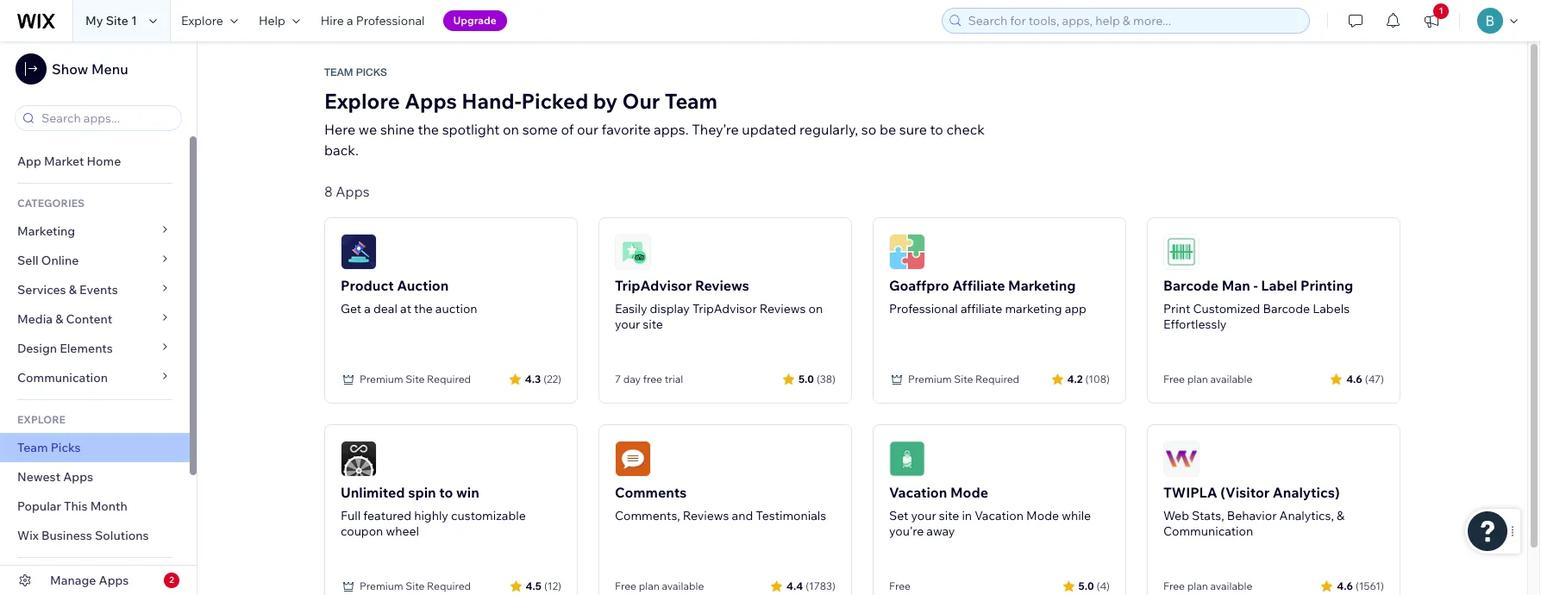 Task type: locate. For each thing, give the bounding box(es) containing it.
help button
[[248, 0, 310, 41]]

1 horizontal spatial picks
[[356, 66, 387, 79]]

(22)
[[544, 372, 562, 385]]

1 horizontal spatial 5.0
[[1079, 579, 1094, 592]]

marketing
[[17, 223, 75, 239], [1009, 277, 1076, 294]]

marketing up marketing
[[1009, 277, 1076, 294]]

1 horizontal spatial professional
[[889, 301, 958, 317]]

required down auction
[[427, 373, 471, 386]]

0 vertical spatial professional
[[356, 13, 425, 28]]

0 horizontal spatial team picks
[[17, 440, 81, 455]]

team inside sidebar element
[[17, 440, 48, 455]]

hire
[[321, 13, 344, 28]]

tripadvisor up display
[[615, 277, 692, 294]]

required
[[427, 373, 471, 386], [976, 373, 1020, 386], [427, 580, 471, 593]]

show menu button
[[16, 53, 128, 85]]

1 horizontal spatial a
[[364, 301, 371, 317]]

wix
[[17, 528, 39, 543]]

1 vertical spatial 5.0
[[1079, 579, 1094, 592]]

0 horizontal spatial marketing
[[17, 223, 75, 239]]

0 vertical spatial the
[[418, 121, 439, 138]]

5.0 for vacation mode
[[1079, 579, 1094, 592]]

0 vertical spatial 5.0
[[799, 372, 814, 385]]

0 vertical spatial team
[[324, 66, 353, 79]]

1 horizontal spatial communication
[[1164, 524, 1254, 539]]

premium site required for win
[[360, 580, 471, 593]]

4.6 left (47)
[[1347, 372, 1363, 385]]

5.0 left (4)
[[1079, 579, 1094, 592]]

team picks
[[324, 66, 387, 79], [17, 440, 81, 455]]

media & content link
[[0, 305, 190, 334]]

0 horizontal spatial a
[[347, 13, 353, 28]]

premium for win
[[360, 580, 403, 593]]

vacation right in
[[975, 508, 1024, 524]]

1 vertical spatial marketing
[[1009, 277, 1076, 294]]

0 horizontal spatial &
[[55, 311, 63, 327]]

plan down comments,
[[639, 580, 660, 593]]

vacation mode logo image
[[889, 441, 926, 477]]

product auction get a deal at the auction
[[341, 277, 478, 317]]

required for spin
[[427, 580, 471, 593]]

0 vertical spatial marketing
[[17, 223, 75, 239]]

product auction logo image
[[341, 234, 377, 270]]

explore for explore apps hand-picked by our team
[[324, 88, 400, 114]]

upgrade button
[[443, 10, 507, 31]]

1 vertical spatial team picks
[[17, 440, 81, 455]]

barcode up print
[[1164, 277, 1219, 294]]

(108)
[[1086, 372, 1110, 385]]

1 vertical spatial team
[[665, 88, 718, 114]]

required down the affiliate
[[976, 373, 1020, 386]]

1 button
[[1413, 0, 1451, 41]]

on up '5.0 (38)'
[[809, 301, 823, 317]]

1 horizontal spatial explore
[[324, 88, 400, 114]]

communication down design elements
[[17, 370, 111, 386]]

your inside tripadvisor reviews easily display tripadvisor reviews on your site
[[615, 317, 640, 332]]

free plan available down stats,
[[1164, 580, 1253, 593]]

comments
[[615, 484, 687, 501]]

the right at
[[414, 301, 433, 317]]

get
[[341, 301, 362, 317]]

required down highly
[[427, 580, 471, 593]]

reviews
[[695, 277, 750, 294], [760, 301, 806, 317], [683, 508, 729, 524]]

to right sure
[[930, 121, 944, 138]]

professional
[[356, 13, 425, 28], [889, 301, 958, 317]]

explore up we
[[324, 88, 400, 114]]

1 vertical spatial &
[[55, 311, 63, 327]]

your right 'set'
[[911, 508, 937, 524]]

solutions
[[95, 528, 149, 543]]

premium
[[360, 373, 403, 386], [908, 373, 952, 386], [360, 580, 403, 593]]

team picks down "hire a professional" link at the top left of page
[[324, 66, 387, 79]]

team up apps.
[[665, 88, 718, 114]]

0 vertical spatial communication
[[17, 370, 111, 386]]

free for twipla (visitor analytics)
[[1164, 580, 1185, 593]]

customizable
[[451, 508, 526, 524]]

4.6 for barcode man - label printing
[[1347, 372, 1363, 385]]

4.6 left (1561)
[[1337, 579, 1354, 592]]

back.
[[324, 141, 359, 159]]

your inside vacation mode set your site in vacation mode while you're away
[[911, 508, 937, 524]]

be
[[880, 121, 896, 138]]

site for unlimited spin to win
[[406, 580, 425, 593]]

this
[[64, 499, 88, 514]]

& for events
[[69, 282, 77, 298]]

0 vertical spatial team picks
[[324, 66, 387, 79]]

1 vertical spatial reviews
[[760, 301, 806, 317]]

media
[[17, 311, 53, 327]]

premium up vacation mode logo on the bottom
[[908, 373, 952, 386]]

5.0 for tripadvisor reviews
[[799, 372, 814, 385]]

picks down the hire a professional
[[356, 66, 387, 79]]

1 horizontal spatial site
[[939, 508, 960, 524]]

elements
[[60, 341, 113, 356]]

plan
[[1188, 373, 1208, 386], [639, 580, 660, 593], [1188, 580, 1208, 593]]

to inside unlimited spin to win full featured highly customizable coupon wheel
[[439, 484, 453, 501]]

free plan available for man
[[1164, 373, 1253, 386]]

apps for newest
[[63, 469, 93, 485]]

some
[[522, 121, 558, 138]]

& inside 'twipla (visitor analytics) web stats, behavior analytics, & communication'
[[1337, 508, 1345, 524]]

free down web
[[1164, 580, 1185, 593]]

featured
[[363, 508, 412, 524]]

0 vertical spatial to
[[930, 121, 944, 138]]

premium down deal
[[360, 373, 403, 386]]

0 horizontal spatial team
[[17, 440, 48, 455]]

tripadvisor right display
[[693, 301, 757, 317]]

mode up in
[[951, 484, 989, 501]]

premium site required down at
[[360, 373, 471, 386]]

wix business solutions link
[[0, 521, 190, 550]]

on left the some
[[503, 121, 519, 138]]

your left display
[[615, 317, 640, 332]]

apps for 8
[[336, 183, 370, 200]]

comments logo image
[[615, 441, 651, 477]]

my
[[85, 13, 103, 28]]

Search apps... field
[[36, 106, 176, 130]]

free plan available down comments,
[[615, 580, 704, 593]]

& inside services & events link
[[69, 282, 77, 298]]

0 vertical spatial your
[[615, 317, 640, 332]]

site
[[106, 13, 128, 28], [406, 373, 425, 386], [954, 373, 973, 386], [406, 580, 425, 593]]

shine
[[380, 121, 415, 138]]

& right media
[[55, 311, 63, 327]]

1 vertical spatial your
[[911, 508, 937, 524]]

available down effortlessly
[[1211, 373, 1253, 386]]

premium site required down wheel
[[360, 580, 471, 593]]

(38)
[[817, 372, 836, 385]]

twipla (visitor analytics) logo image
[[1164, 441, 1200, 477]]

0 vertical spatial site
[[643, 317, 663, 332]]

1 horizontal spatial barcode
[[1263, 301, 1310, 317]]

team down hire
[[324, 66, 353, 79]]

and
[[732, 508, 753, 524]]

5.0 left (38)
[[799, 372, 814, 385]]

picks
[[356, 66, 387, 79], [51, 440, 81, 455]]

site up free
[[643, 317, 663, 332]]

available for (visitor
[[1211, 580, 1253, 593]]

premium down the coupon
[[360, 580, 403, 593]]

communication link
[[0, 363, 190, 393]]

1 horizontal spatial to
[[930, 121, 944, 138]]

0 horizontal spatial your
[[615, 317, 640, 332]]

1 vertical spatial on
[[809, 301, 823, 317]]

team picks inside sidebar element
[[17, 440, 81, 455]]

1 horizontal spatial vacation
[[975, 508, 1024, 524]]

0 horizontal spatial site
[[643, 317, 663, 332]]

team down explore
[[17, 440, 48, 455]]

free for barcode man - label printing
[[1164, 373, 1185, 386]]

site down at
[[406, 373, 425, 386]]

0 vertical spatial tripadvisor
[[615, 277, 692, 294]]

marketing inside goaffpro affiliate marketing professional affiliate marketing app
[[1009, 277, 1076, 294]]

unlimited
[[341, 484, 405, 501]]

0 vertical spatial &
[[69, 282, 77, 298]]

2 horizontal spatial &
[[1337, 508, 1345, 524]]

here
[[324, 121, 356, 138]]

0 horizontal spatial on
[[503, 121, 519, 138]]

2 vertical spatial &
[[1337, 508, 1345, 524]]

free plan available down effortlessly
[[1164, 373, 1253, 386]]

to left the "win"
[[439, 484, 453, 501]]

0 vertical spatial barcode
[[1164, 277, 1219, 294]]

available down "behavior"
[[1211, 580, 1253, 593]]

1 horizontal spatial marketing
[[1009, 277, 1076, 294]]

premium site required down the affiliate
[[908, 373, 1020, 386]]

1 horizontal spatial team picks
[[324, 66, 387, 79]]

8
[[324, 183, 333, 200]]

apps right manage
[[99, 573, 129, 588]]

away
[[927, 524, 955, 539]]

& right analytics, at bottom right
[[1337, 508, 1345, 524]]

easily
[[615, 301, 647, 317]]

team picks down explore
[[17, 440, 81, 455]]

1 vertical spatial communication
[[1164, 524, 1254, 539]]

0 horizontal spatial mode
[[951, 484, 989, 501]]

0 vertical spatial explore
[[181, 13, 223, 28]]

apps up this
[[63, 469, 93, 485]]

sure
[[900, 121, 927, 138]]

barcode man - label printing logo image
[[1164, 234, 1200, 270]]

barcode
[[1164, 277, 1219, 294], [1263, 301, 1310, 317]]

1 vertical spatial professional
[[889, 301, 958, 317]]

marketing link
[[0, 217, 190, 246]]

label
[[1261, 277, 1298, 294]]

0 horizontal spatial explore
[[181, 13, 223, 28]]

mode left while
[[1027, 508, 1059, 524]]

goaffpro affiliate marketing professional affiliate marketing app
[[889, 277, 1087, 317]]

spin
[[408, 484, 436, 501]]

4.3
[[525, 372, 541, 385]]

0 vertical spatial 4.6
[[1347, 372, 1363, 385]]

vacation up 'set'
[[889, 484, 948, 501]]

apps up shine
[[405, 88, 457, 114]]

1 horizontal spatial your
[[911, 508, 937, 524]]

market
[[44, 154, 84, 169]]

by
[[593, 88, 618, 114]]

display
[[650, 301, 690, 317]]

home
[[87, 154, 121, 169]]

a inside "product auction get a deal at the auction"
[[364, 301, 371, 317]]

hand-
[[462, 88, 521, 114]]

professional down goaffpro
[[889, 301, 958, 317]]

goaffpro affiliate marketing logo image
[[889, 234, 926, 270]]

apps right 8
[[336, 183, 370, 200]]

0 vertical spatial picks
[[356, 66, 387, 79]]

app
[[1065, 301, 1087, 317]]

unlimited spin to win logo image
[[341, 441, 377, 477]]

available for man
[[1211, 373, 1253, 386]]

1 vertical spatial mode
[[1027, 508, 1059, 524]]

& left events
[[69, 282, 77, 298]]

2 vertical spatial team
[[17, 440, 48, 455]]

0 horizontal spatial to
[[439, 484, 453, 501]]

upgrade
[[453, 14, 497, 27]]

free right (12)
[[615, 580, 637, 593]]

1 vertical spatial a
[[364, 301, 371, 317]]

2 vertical spatial reviews
[[683, 508, 729, 524]]

1 vertical spatial explore
[[324, 88, 400, 114]]

a right get
[[364, 301, 371, 317]]

plan down stats,
[[1188, 580, 1208, 593]]

0 horizontal spatial communication
[[17, 370, 111, 386]]

1 vertical spatial picks
[[51, 440, 81, 455]]

1 horizontal spatial &
[[69, 282, 77, 298]]

(47)
[[1365, 372, 1385, 385]]

1 vertical spatial vacation
[[975, 508, 1024, 524]]

explore left help at top left
[[181, 13, 223, 28]]

labels
[[1313, 301, 1350, 317]]

marketing down "categories"
[[17, 223, 75, 239]]

to inside here we shine the spotlight on some of our favorite apps. they're updated regularly, so be sure to check back.
[[930, 121, 944, 138]]

app market home link
[[0, 147, 190, 176]]

0 horizontal spatial picks
[[51, 440, 81, 455]]

sell online
[[17, 253, 79, 268]]

the inside here we shine the spotlight on some of our favorite apps. they're updated regularly, so be sure to check back.
[[418, 121, 439, 138]]

you're
[[889, 524, 924, 539]]

1 vertical spatial site
[[939, 508, 960, 524]]

site down wheel
[[406, 580, 425, 593]]

0 vertical spatial mode
[[951, 484, 989, 501]]

0 horizontal spatial vacation
[[889, 484, 948, 501]]

professional right hire
[[356, 13, 425, 28]]

analytics,
[[1280, 508, 1334, 524]]

1 horizontal spatial 1
[[1439, 5, 1444, 16]]

the right shine
[[418, 121, 439, 138]]

1 vertical spatial 4.6
[[1337, 579, 1354, 592]]

1 horizontal spatial mode
[[1027, 508, 1059, 524]]

picks up newest apps
[[51, 440, 81, 455]]

1 vertical spatial the
[[414, 301, 433, 317]]

& inside media & content link
[[55, 311, 63, 327]]

a right hire
[[347, 13, 353, 28]]

check
[[947, 121, 985, 138]]

analytics)
[[1273, 484, 1340, 501]]

free down you're
[[889, 580, 911, 593]]

1 horizontal spatial on
[[809, 301, 823, 317]]

barcode down label
[[1263, 301, 1310, 317]]

design elements
[[17, 341, 113, 356]]

2
[[169, 575, 174, 586]]

1 vertical spatial barcode
[[1263, 301, 1310, 317]]

site left in
[[939, 508, 960, 524]]

affiliate
[[961, 301, 1003, 317]]

0 vertical spatial on
[[503, 121, 519, 138]]

plan down effortlessly
[[1188, 373, 1208, 386]]

premium site required for professional
[[908, 373, 1020, 386]]

site down the affiliate
[[954, 373, 973, 386]]

explore
[[17, 413, 66, 426]]

free down effortlessly
[[1164, 373, 1185, 386]]

apps
[[405, 88, 457, 114], [336, 183, 370, 200], [63, 469, 93, 485], [99, 573, 129, 588]]

1 vertical spatial to
[[439, 484, 453, 501]]

available down comments,
[[662, 580, 704, 593]]

deal
[[374, 301, 398, 317]]

0 horizontal spatial 5.0
[[799, 372, 814, 385]]

communication down 'twipla'
[[1164, 524, 1254, 539]]

they're
[[692, 121, 739, 138]]



Task type: describe. For each thing, give the bounding box(es) containing it.
1 inside button
[[1439, 5, 1444, 16]]

hire a professional
[[321, 13, 425, 28]]

sell online link
[[0, 246, 190, 275]]

plan for comments,
[[639, 580, 660, 593]]

team picks link
[[0, 433, 190, 462]]

printing
[[1301, 277, 1354, 294]]

-
[[1254, 277, 1258, 294]]

site for product auction
[[406, 373, 425, 386]]

4.4 (1783)
[[787, 579, 836, 592]]

stats,
[[1192, 508, 1225, 524]]

free plan available for comments,
[[615, 580, 704, 593]]

newest apps link
[[0, 462, 190, 492]]

testimonials
[[756, 508, 827, 524]]

premium site required for a
[[360, 373, 471, 386]]

wix business solutions
[[17, 528, 149, 543]]

4.5 (12)
[[526, 579, 562, 592]]

services & events link
[[0, 275, 190, 305]]

so
[[862, 121, 877, 138]]

(visitor
[[1221, 484, 1270, 501]]

marketing inside sidebar element
[[17, 223, 75, 239]]

business
[[41, 528, 92, 543]]

set
[[889, 508, 909, 524]]

goaffpro
[[889, 277, 950, 294]]

twipla (visitor analytics) web stats, behavior analytics, & communication
[[1164, 484, 1345, 539]]

affiliate
[[953, 277, 1005, 294]]

web
[[1164, 508, 1190, 524]]

0 horizontal spatial barcode
[[1164, 277, 1219, 294]]

5.0 (38)
[[799, 372, 836, 385]]

wheel
[[386, 524, 419, 539]]

1 vertical spatial tripadvisor
[[693, 301, 757, 317]]

newest apps
[[17, 469, 93, 485]]

tripadvisor reviews easily display tripadvisor reviews on your site
[[615, 277, 823, 332]]

site for goaffpro affiliate marketing
[[954, 373, 973, 386]]

8 apps
[[324, 183, 370, 200]]

of
[[561, 121, 574, 138]]

app market home
[[17, 154, 121, 169]]

auction
[[436, 301, 478, 317]]

effortlessly
[[1164, 317, 1227, 332]]

7
[[615, 373, 621, 386]]

0 vertical spatial a
[[347, 13, 353, 28]]

Search for tools, apps, help & more... field
[[963, 9, 1304, 33]]

on inside here we shine the spotlight on some of our favorite apps. they're updated regularly, so be sure to check back.
[[503, 121, 519, 138]]

favorite
[[602, 121, 651, 138]]

the inside "product auction get a deal at the auction"
[[414, 301, 433, 317]]

reviews inside the comments comments, reviews and testimonials
[[683, 508, 729, 524]]

sell
[[17, 253, 39, 268]]

premium for professional
[[908, 373, 952, 386]]

show menu
[[52, 60, 128, 78]]

regularly,
[[800, 121, 859, 138]]

content
[[66, 311, 112, 327]]

picks inside sidebar element
[[51, 440, 81, 455]]

(12)
[[544, 579, 562, 592]]

communication inside 'communication' 'link'
[[17, 370, 111, 386]]

professional inside goaffpro affiliate marketing professional affiliate marketing app
[[889, 301, 958, 317]]

sidebar element
[[0, 41, 198, 595]]

4.6 (1561)
[[1337, 579, 1385, 592]]

4.2 (108)
[[1068, 372, 1110, 385]]

free plan available for (visitor
[[1164, 580, 1253, 593]]

site inside vacation mode set your site in vacation mode while you're away
[[939, 508, 960, 524]]

man
[[1222, 277, 1251, 294]]

plan for man
[[1188, 373, 1208, 386]]

help
[[259, 13, 285, 28]]

apps for manage
[[99, 573, 129, 588]]

hire a professional link
[[310, 0, 435, 41]]

4.6 for twipla (visitor analytics)
[[1337, 579, 1354, 592]]

while
[[1062, 508, 1091, 524]]

(4)
[[1097, 579, 1110, 592]]

services
[[17, 282, 66, 298]]

on inside tripadvisor reviews easily display tripadvisor reviews on your site
[[809, 301, 823, 317]]

site inside tripadvisor reviews easily display tripadvisor reviews on your site
[[643, 317, 663, 332]]

apps for explore
[[405, 88, 457, 114]]

1 horizontal spatial team
[[324, 66, 353, 79]]

show
[[52, 60, 88, 78]]

4.3 (22)
[[525, 372, 562, 385]]

0 vertical spatial vacation
[[889, 484, 948, 501]]

2 horizontal spatial team
[[665, 88, 718, 114]]

updated
[[742, 121, 797, 138]]

at
[[400, 301, 411, 317]]

full
[[341, 508, 361, 524]]

0 vertical spatial reviews
[[695, 277, 750, 294]]

events
[[79, 282, 118, 298]]

trial
[[665, 373, 683, 386]]

services & events
[[17, 282, 118, 298]]

0 horizontal spatial 1
[[131, 13, 137, 28]]

site right my
[[106, 13, 128, 28]]

our
[[623, 88, 660, 114]]

& for content
[[55, 311, 63, 327]]

free for comments
[[615, 580, 637, 593]]

tripadvisor reviews logo image
[[615, 234, 651, 270]]

print
[[1164, 301, 1191, 317]]

5.0 (4)
[[1079, 579, 1110, 592]]

available for comments,
[[662, 580, 704, 593]]

newest
[[17, 469, 60, 485]]

7 day free trial
[[615, 373, 683, 386]]

our
[[577, 121, 599, 138]]

month
[[90, 499, 128, 514]]

highly
[[414, 508, 449, 524]]

plan for (visitor
[[1188, 580, 1208, 593]]

required for auction
[[427, 373, 471, 386]]

comments comments, reviews and testimonials
[[615, 484, 827, 524]]

twipla
[[1164, 484, 1218, 501]]

manage
[[50, 573, 96, 588]]

explore for explore
[[181, 13, 223, 28]]

communication inside 'twipla (visitor analytics) web stats, behavior analytics, & communication'
[[1164, 524, 1254, 539]]

premium for a
[[360, 373, 403, 386]]

(1561)
[[1356, 579, 1385, 592]]

required for affiliate
[[976, 373, 1020, 386]]

vacation mode set your site in vacation mode while you're away
[[889, 484, 1091, 539]]

0 horizontal spatial professional
[[356, 13, 425, 28]]

popular this month link
[[0, 492, 190, 521]]

coupon
[[341, 524, 383, 539]]

day
[[623, 373, 641, 386]]

media & content
[[17, 311, 112, 327]]

unlimited spin to win full featured highly customizable coupon wheel
[[341, 484, 526, 539]]



Task type: vqa. For each thing, say whether or not it's contained in the screenshot.


